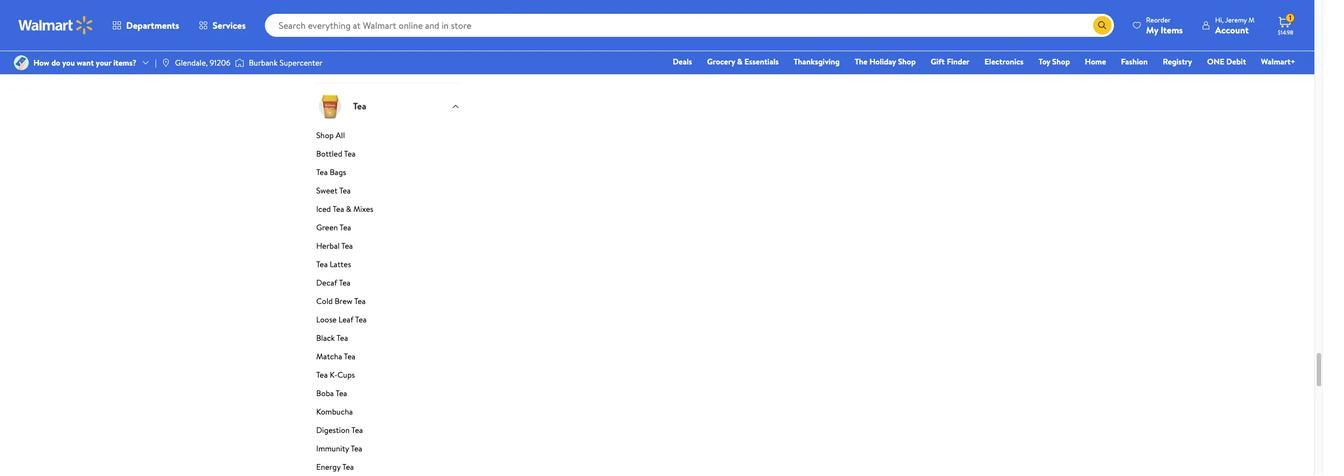Task type: vqa. For each thing, say whether or not it's contained in the screenshot.
Home link
yes



Task type: describe. For each thing, give the bounding box(es) containing it.
brew
[[335, 295, 352, 307]]

finder
[[947, 56, 970, 67]]

herbal tea
[[316, 240, 353, 251]]

digestion tea link
[[316, 424, 460, 440]]

tea right digestion
[[351, 424, 363, 436]]

cold brew tea link
[[316, 295, 460, 311]]

sweet
[[316, 185, 338, 196]]

jeremy
[[1225, 15, 1247, 24]]

immunity tea link
[[316, 443, 460, 459]]

m
[[1249, 15, 1255, 24]]

toy
[[1039, 56, 1050, 67]]

one debit link
[[1202, 55, 1251, 68]]

iced tea & mixes
[[316, 203, 373, 215]]

k-
[[330, 369, 337, 380]]

green tea link
[[316, 221, 460, 238]]

items
[[1161, 23, 1183, 36]]

mixes
[[353, 203, 373, 215]]

Search search field
[[265, 14, 1114, 37]]

reorder my items
[[1146, 15, 1183, 36]]

tea left the bags
[[316, 166, 328, 178]]

tea right bottled
[[344, 148, 356, 159]]

tea up cups
[[344, 350, 355, 362]]

iced tea & mixes link
[[316, 203, 460, 219]]

the holiday shop link
[[850, 55, 921, 68]]

walmart image
[[18, 16, 93, 35]]

holiday
[[869, 56, 896, 67]]

hi,
[[1215, 15, 1224, 24]]

coffee mugs
[[316, 62, 361, 73]]

decaf
[[316, 277, 337, 288]]

2 horizontal spatial shop
[[1052, 56, 1070, 67]]

fashion
[[1121, 56, 1148, 67]]

Walmart Site-Wide search field
[[265, 14, 1114, 37]]

items?
[[113, 57, 137, 69]]

green tea
[[316, 221, 351, 233]]

green
[[316, 221, 338, 233]]

decaf tea
[[316, 277, 350, 288]]

services button
[[189, 12, 256, 39]]

debit
[[1226, 56, 1246, 67]]

leaf
[[339, 314, 353, 325]]

energy
[[316, 461, 341, 473]]

tea right green
[[340, 221, 351, 233]]

deals link
[[668, 55, 697, 68]]

boba
[[316, 387, 334, 399]]

thanksgiving
[[794, 56, 840, 67]]

tea right leaf
[[355, 314, 367, 325]]

supercenter
[[280, 57, 323, 69]]

iced
[[316, 203, 331, 215]]

sweet tea link
[[316, 185, 460, 201]]

boba tea link
[[316, 387, 460, 403]]

herbal
[[316, 240, 340, 251]]

loose leaf tea link
[[316, 314, 460, 330]]

coffee for coffee filters
[[316, 43, 341, 55]]

black
[[316, 332, 335, 344]]

espresso machines
[[316, 25, 382, 37]]

how do you want your items?
[[33, 57, 137, 69]]

0 horizontal spatial shop
[[316, 129, 334, 141]]

tea right brew
[[354, 295, 366, 307]]

tea lattes link
[[316, 258, 460, 274]]

burbank
[[249, 57, 278, 69]]

immunity tea
[[316, 443, 362, 454]]

boba tea
[[316, 387, 347, 399]]

toy shop link
[[1033, 55, 1075, 68]]

coffee for coffee mugs
[[316, 62, 341, 73]]

 image for burbank supercenter
[[235, 57, 244, 69]]

cold
[[316, 295, 333, 307]]

grocery
[[707, 56, 735, 67]]

tea left lattes
[[316, 258, 328, 270]]

tea lattes
[[316, 258, 353, 270]]

tea &
[[333, 203, 351, 215]]

gift
[[931, 56, 945, 67]]

machines
[[349, 25, 382, 37]]

bottled tea link
[[316, 148, 460, 164]]

thanksgiving link
[[789, 55, 845, 68]]

walmart+
[[1261, 56, 1295, 67]]

coffee filters
[[316, 43, 365, 55]]

tea right energy
[[342, 461, 354, 473]]



Task type: locate. For each thing, give the bounding box(es) containing it.
the holiday shop
[[855, 56, 916, 67]]

2 vertical spatial coffee
[[316, 62, 341, 73]]

coffee down espresso
[[316, 43, 341, 55]]

cold brew tea
[[316, 295, 366, 307]]

tea right boba
[[336, 387, 347, 399]]

 image right 91206 at top
[[235, 57, 244, 69]]

grocery & essentials
[[707, 56, 779, 67]]

$14.98
[[1278, 28, 1293, 36]]

2 coffee from the top
[[316, 43, 341, 55]]

energy tea link
[[316, 461, 460, 475]]

immunity
[[316, 443, 349, 454]]

mugs
[[343, 62, 361, 73]]

gift finder link
[[926, 55, 975, 68]]

home link
[[1080, 55, 1111, 68]]

shop right toy in the top of the page
[[1052, 56, 1070, 67]]

makers
[[343, 7, 368, 18]]

kombucha
[[316, 406, 353, 417]]

filters
[[343, 43, 365, 55]]

1
[[1289, 13, 1291, 23]]

 image for how do you want your items?
[[14, 55, 29, 70]]

tea inside dropdown button
[[353, 100, 366, 112]]

 image
[[14, 55, 29, 70], [235, 57, 244, 69], [161, 58, 170, 67]]

&
[[737, 56, 743, 67]]

shop left all
[[316, 129, 334, 141]]

espresso machines link
[[316, 25, 460, 41]]

coffee up espresso
[[316, 7, 341, 18]]

1 $14.98
[[1278, 13, 1293, 36]]

glendale,
[[175, 57, 208, 69]]

black tea
[[316, 332, 350, 344]]

coffee for coffee makers
[[316, 7, 341, 18]]

 image left the how
[[14, 55, 29, 70]]

tea inside 'link'
[[339, 277, 350, 288]]

electronics
[[985, 56, 1024, 67]]

espresso
[[316, 25, 347, 37]]

sweet tea
[[316, 185, 353, 196]]

hi, jeremy m account
[[1215, 15, 1255, 36]]

 image for glendale, 91206
[[161, 58, 170, 67]]

tea right the black
[[337, 332, 348, 344]]

cups
[[337, 369, 355, 380]]

your
[[96, 57, 111, 69]]

coffee
[[316, 7, 341, 18], [316, 43, 341, 55], [316, 62, 341, 73]]

reorder
[[1146, 15, 1171, 24]]

do
[[51, 57, 60, 69]]

gift finder
[[931, 56, 970, 67]]

grocery & essentials link
[[702, 55, 784, 68]]

tea down mugs
[[353, 100, 366, 112]]

0 vertical spatial coffee
[[316, 7, 341, 18]]

bottled
[[316, 148, 342, 159]]

loose
[[316, 314, 337, 325]]

tea bags link
[[316, 166, 460, 182]]

1 horizontal spatial  image
[[161, 58, 170, 67]]

tea right immunity on the bottom left of page
[[351, 443, 362, 454]]

services
[[213, 19, 246, 32]]

tea bags
[[316, 166, 346, 178]]

home
[[1085, 56, 1106, 67]]

tea right herbal
[[341, 240, 353, 251]]

3 coffee from the top
[[316, 62, 341, 73]]

91206
[[210, 57, 230, 69]]

shop all link
[[316, 129, 460, 145]]

kombucha link
[[316, 406, 460, 422]]

coffee mugs link
[[316, 62, 460, 83]]

tea k-cups link
[[316, 369, 460, 385]]

digestion tea
[[316, 424, 363, 436]]

coffee makers link
[[316, 7, 460, 23]]

one
[[1207, 56, 1224, 67]]

tea k-cups
[[316, 369, 355, 380]]

tea left k-
[[316, 369, 328, 380]]

2 horizontal spatial  image
[[235, 57, 244, 69]]

how
[[33, 57, 49, 69]]

black tea link
[[316, 332, 460, 348]]

shop all
[[316, 129, 345, 141]]

bags
[[330, 166, 346, 178]]

fashion link
[[1116, 55, 1153, 68]]

registry
[[1163, 56, 1192, 67]]

loose leaf tea
[[316, 314, 367, 325]]

want
[[77, 57, 94, 69]]

essentials
[[744, 56, 779, 67]]

departments
[[126, 19, 179, 32]]

 image right |
[[161, 58, 170, 67]]

herbal tea link
[[316, 240, 460, 256]]

1 vertical spatial coffee
[[316, 43, 341, 55]]

tea right decaf
[[339, 277, 350, 288]]

the
[[855, 56, 868, 67]]

glendale, 91206
[[175, 57, 230, 69]]

you
[[62, 57, 75, 69]]

tea button
[[316, 83, 460, 129]]

registry link
[[1158, 55, 1197, 68]]

matcha tea link
[[316, 350, 460, 367]]

account
[[1215, 23, 1249, 36]]

shop
[[898, 56, 916, 67], [1052, 56, 1070, 67], [316, 129, 334, 141]]

tea right sweet
[[339, 185, 351, 196]]

tea
[[353, 100, 366, 112], [344, 148, 356, 159], [316, 166, 328, 178], [339, 185, 351, 196], [340, 221, 351, 233], [341, 240, 353, 251], [316, 258, 328, 270], [339, 277, 350, 288], [354, 295, 366, 307], [355, 314, 367, 325], [337, 332, 348, 344], [344, 350, 355, 362], [316, 369, 328, 380], [336, 387, 347, 399], [351, 424, 363, 436], [351, 443, 362, 454], [342, 461, 354, 473]]

bottled tea
[[316, 148, 356, 159]]

deals
[[673, 56, 692, 67]]

0 horizontal spatial  image
[[14, 55, 29, 70]]

lattes
[[330, 258, 351, 270]]

matcha tea
[[316, 350, 355, 362]]

1 horizontal spatial shop
[[898, 56, 916, 67]]

1 coffee from the top
[[316, 7, 341, 18]]

search icon image
[[1098, 21, 1107, 30]]

one debit
[[1207, 56, 1246, 67]]

shop right the holiday
[[898, 56, 916, 67]]

decaf tea link
[[316, 277, 460, 293]]

coffee down coffee filters
[[316, 62, 341, 73]]



